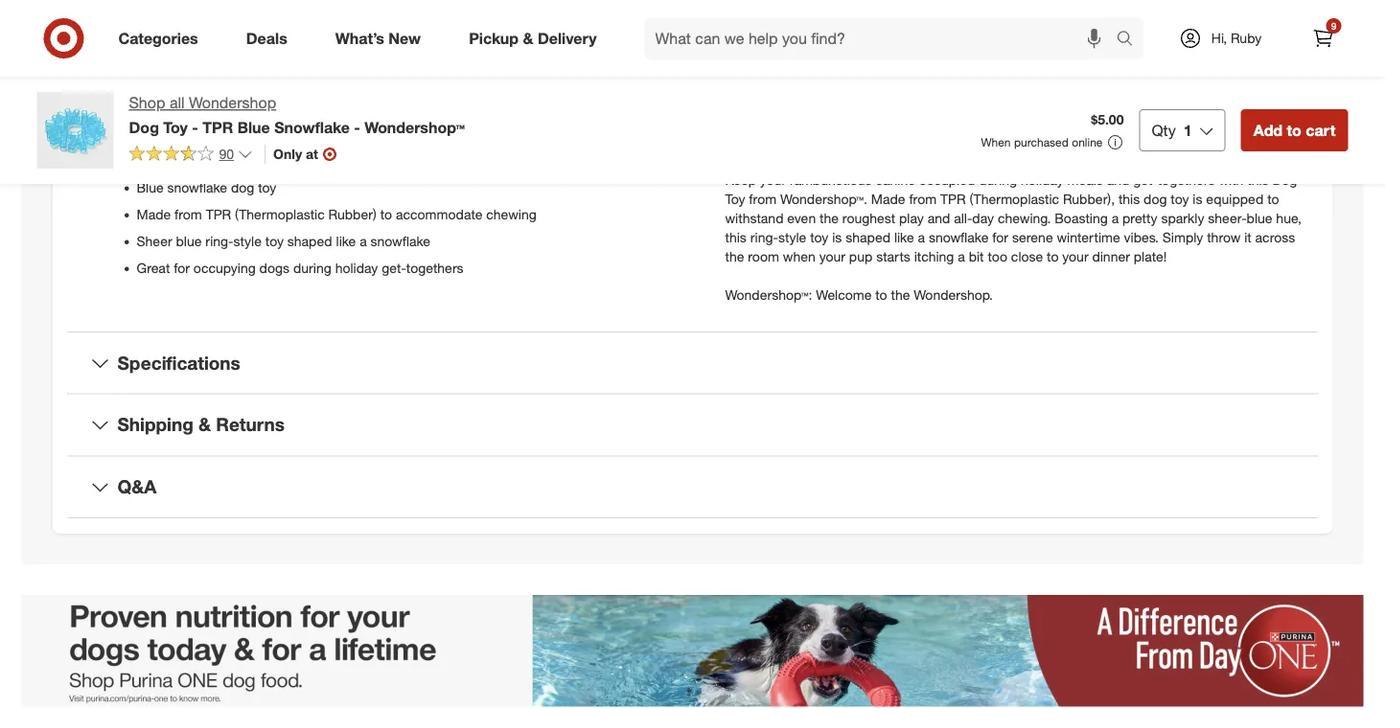 Task type: locate. For each thing, give the bounding box(es) containing it.
toy
[[258, 179, 276, 196], [1171, 191, 1189, 207], [810, 229, 828, 246], [265, 233, 284, 250]]

to up 'hue,'
[[1267, 191, 1279, 207]]

deals link
[[230, 17, 311, 59]]

made inside keep your rambunctious canine occupied during holiday meals and get-togethers with this dog toy from wondershop™. made from tpr (thermoplastic rubber), this dog toy is equipped to withstand even the roughest play and all-day chewing. boasting a pretty sparkly sheer-blue hue, this ring-style toy is shaped like a snowflake for serene wintertime vibes. simply throw it across the room when your pup starts itching a bit too close to your dinner plate!
[[871, 191, 905, 207]]

search
[[1108, 31, 1154, 49]]

only at
[[273, 146, 318, 162]]

toy
[[163, 118, 188, 136], [725, 191, 745, 207]]

during right dogs
[[293, 260, 331, 276]]

1 horizontal spatial (thermoplastic
[[970, 191, 1059, 207]]

1 horizontal spatial togethers
[[1158, 171, 1215, 188]]

0 horizontal spatial blue
[[176, 233, 202, 250]]

1 vertical spatial dog
[[1272, 171, 1297, 188]]

1 horizontal spatial holiday
[[1021, 171, 1064, 188]]

and
[[1107, 171, 1130, 188], [928, 210, 950, 227]]

1 vertical spatial holiday
[[335, 260, 378, 276]]

delivery
[[538, 29, 597, 48]]

about this item
[[613, 17, 772, 43]]

sheer-
[[1208, 210, 1247, 227]]

is down wondershop™. at the right top of page
[[832, 229, 842, 246]]

wondershop™
[[364, 118, 465, 136]]

blue down "wondershop"
[[237, 118, 270, 136]]

and left all-
[[928, 210, 950, 227]]

2 - from the left
[[354, 118, 360, 136]]

1 horizontal spatial ring-
[[750, 229, 778, 246]]

0 vertical spatial and
[[1107, 171, 1130, 188]]

(thermoplastic inside keep your rambunctious canine occupied during holiday meals and get-togethers with this dog toy from wondershop™. made from tpr (thermoplastic rubber), this dog toy is equipped to withstand even the roughest play and all-day chewing. boasting a pretty sparkly sheer-blue hue, this ring-style toy is shaped like a snowflake for serene wintertime vibes. simply throw it across the room when your pup starts itching a bit too close to your dinner plate!
[[970, 191, 1059, 207]]

this
[[682, 17, 720, 43], [1247, 171, 1269, 188], [1119, 191, 1140, 207], [725, 229, 747, 246]]

tpr inside keep your rambunctious canine occupied during holiday meals and get-togethers with this dog toy from wondershop™. made from tpr (thermoplastic rubber), this dog toy is equipped to withstand even the roughest play and all-day chewing. boasting a pretty sparkly sheer-blue hue, this ring-style toy is shaped like a snowflake for serene wintertime vibes. simply throw it across the room when your pup starts itching a bit too close to your dinner plate!
[[940, 191, 966, 207]]

hi,
[[1211, 30, 1227, 46]]

1 horizontal spatial dog
[[1272, 171, 1297, 188]]

1 horizontal spatial dog
[[1144, 191, 1167, 207]]

your
[[760, 171, 786, 188], [819, 248, 845, 265], [1062, 248, 1089, 265]]

1 vertical spatial during
[[293, 260, 331, 276]]

dog
[[129, 118, 159, 136], [1272, 171, 1297, 188]]

toy down keep
[[725, 191, 745, 207]]

style inside keep your rambunctious canine occupied during holiday meals and get-togethers with this dog toy from wondershop™. made from tpr (thermoplastic rubber), this dog toy is equipped to withstand even the roughest play and all-day chewing. boasting a pretty sparkly sheer-blue hue, this ring-style toy is shaped like a snowflake for serene wintertime vibes. simply throw it across the room when your pup starts itching a bit too close to your dinner plate!
[[778, 229, 806, 246]]

from up play on the top of the page
[[909, 191, 937, 207]]

and right 'meals'
[[1107, 171, 1130, 188]]

it
[[1244, 229, 1252, 246]]

style up when
[[778, 229, 806, 246]]

for up 'too'
[[992, 229, 1008, 246]]

0 horizontal spatial shaped
[[287, 233, 332, 250]]

2 vertical spatial the
[[891, 286, 910, 303]]

the left the room
[[725, 248, 744, 265]]

dog inside keep your rambunctious canine occupied during holiday meals and get-togethers with this dog toy from wondershop™. made from tpr (thermoplastic rubber), this dog toy is equipped to withstand even the roughest play and all-day chewing. boasting a pretty sparkly sheer-blue hue, this ring-style toy is shaped like a snowflake for serene wintertime vibes. simply throw it across the room when your pup starts itching a bit too close to your dinner plate!
[[1144, 191, 1167, 207]]

great for occupying dogs during holiday get-togethers
[[137, 260, 464, 276]]

play
[[899, 210, 924, 227]]

1 horizontal spatial is
[[1193, 191, 1203, 207]]

0 vertical spatial &
[[523, 29, 533, 48]]

snowflake down 90 link
[[167, 179, 227, 196]]

(thermoplastic up sheer blue ring-style toy shaped like a snowflake
[[235, 206, 325, 223]]

1 vertical spatial and
[[928, 210, 950, 227]]

0 vertical spatial is
[[1193, 191, 1203, 207]]

pretty
[[1123, 210, 1158, 227]]

tpr down occupied
[[940, 191, 966, 207]]

0 horizontal spatial blue
[[137, 179, 164, 196]]

0 horizontal spatial &
[[198, 414, 211, 436]]

across
[[1255, 229, 1295, 246]]

details
[[117, 94, 178, 116]]

to right add
[[1287, 121, 1302, 139]]

like down rubber)
[[336, 233, 356, 250]]

get- inside keep your rambunctious canine occupied during holiday meals and get-togethers with this dog toy from wondershop™. made from tpr (thermoplastic rubber), this dog toy is equipped to withstand even the roughest play and all-day chewing. boasting a pretty sparkly sheer-blue hue, this ring-style toy is shaped like a snowflake for serene wintertime vibes. simply throw it across the room when your pup starts itching a bit too close to your dinner plate!
[[1133, 171, 1158, 188]]

made down canine at the right top of the page
[[871, 191, 905, 207]]

9
[[1331, 20, 1337, 32]]

2 horizontal spatial your
[[1062, 248, 1089, 265]]

dog down 90
[[231, 179, 254, 196]]

0 horizontal spatial get-
[[382, 260, 406, 276]]

vibes.
[[1124, 229, 1159, 246]]

from down blue snowflake dog toy
[[174, 206, 202, 223]]

0 horizontal spatial style
[[233, 233, 262, 250]]

shaped down "roughest"
[[846, 229, 891, 246]]

& for shipping
[[198, 414, 211, 436]]

1 - from the left
[[192, 118, 198, 136]]

togethers down accommodate
[[406, 260, 464, 276]]

1 horizontal spatial for
[[992, 229, 1008, 246]]

2 horizontal spatial snowflake
[[929, 229, 989, 246]]

a left bit
[[958, 248, 965, 265]]

1 horizontal spatial get-
[[1133, 171, 1158, 188]]

& left returns
[[198, 414, 211, 436]]

0 vertical spatial dog
[[129, 118, 159, 136]]

serene
[[1012, 229, 1053, 246]]

your right keep
[[760, 171, 786, 188]]

(thermoplastic
[[970, 191, 1059, 207], [235, 206, 325, 223]]

wondershop.
[[914, 286, 993, 303]]

to right close
[[1047, 248, 1059, 265]]

snowflake
[[274, 118, 350, 136]]

0 vertical spatial blue
[[1247, 210, 1273, 227]]

1 horizontal spatial during
[[979, 171, 1017, 188]]

like
[[894, 229, 914, 246], [336, 233, 356, 250]]

1 vertical spatial is
[[832, 229, 842, 246]]

toy down only
[[258, 179, 276, 196]]

tpr down blue snowflake dog toy
[[206, 206, 231, 223]]

made up sheer
[[137, 206, 171, 223]]

0 horizontal spatial ring-
[[205, 233, 233, 250]]

0 horizontal spatial toy
[[163, 118, 188, 136]]

1 horizontal spatial blue
[[237, 118, 270, 136]]

0 vertical spatial for
[[992, 229, 1008, 246]]

shaped up the great for occupying dogs during holiday get-togethers on the left top
[[287, 233, 332, 250]]

- up 90 link
[[192, 118, 198, 136]]

to right welcome
[[875, 286, 887, 303]]

0 horizontal spatial for
[[174, 260, 190, 276]]

your down wintertime
[[1062, 248, 1089, 265]]

dog down details
[[129, 118, 159, 136]]

9 link
[[1302, 17, 1344, 59]]

great
[[137, 260, 170, 276]]

1 vertical spatial togethers
[[406, 260, 464, 276]]

(thermoplastic up chewing.
[[970, 191, 1059, 207]]

qty
[[1152, 121, 1176, 139]]

this left item
[[682, 17, 720, 43]]

90
[[219, 146, 234, 162]]

0 vertical spatial get-
[[1133, 171, 1158, 188]]

to right rubber)
[[380, 206, 392, 223]]

holiday down rubber)
[[335, 260, 378, 276]]

tpr inside shop all wondershop dog toy - tpr blue snowflake - wondershop™
[[202, 118, 233, 136]]

accommodate
[[396, 206, 483, 223]]

new
[[389, 29, 421, 48]]

your left pup
[[819, 248, 845, 265]]

0 vertical spatial blue
[[237, 118, 270, 136]]

& inside dropdown button
[[198, 414, 211, 436]]

for right great
[[174, 260, 190, 276]]

1 vertical spatial toy
[[725, 191, 745, 207]]

rubber),
[[1063, 191, 1115, 207]]

blue up it
[[1247, 210, 1273, 227]]

style up occupying
[[233, 233, 262, 250]]

a down rubber)
[[360, 233, 367, 250]]

0 vertical spatial the
[[820, 210, 839, 227]]

1 horizontal spatial shaped
[[846, 229, 891, 246]]

dog
[[231, 179, 254, 196], [1144, 191, 1167, 207]]

0 horizontal spatial from
[[174, 206, 202, 223]]

blue inside shop all wondershop dog toy - tpr blue snowflake - wondershop™
[[237, 118, 270, 136]]

from up withstand
[[749, 191, 777, 207]]

specifications
[[117, 352, 240, 374]]

roughest
[[842, 210, 895, 227]]

0 vertical spatial togethers
[[1158, 171, 1215, 188]]

1 horizontal spatial blue
[[1247, 210, 1273, 227]]

snowflake
[[167, 179, 227, 196], [929, 229, 989, 246], [371, 233, 430, 250]]

0 horizontal spatial like
[[336, 233, 356, 250]]

item
[[726, 17, 772, 43]]

0 vertical spatial holiday
[[1021, 171, 1064, 188]]

1 vertical spatial &
[[198, 414, 211, 436]]

during
[[979, 171, 1017, 188], [293, 260, 331, 276]]

toy down all
[[163, 118, 188, 136]]

add
[[1254, 121, 1283, 139]]

hue,
[[1276, 210, 1302, 227]]

holiday inside keep your rambunctious canine occupied during holiday meals and get-togethers with this dog toy from wondershop™. made from tpr (thermoplastic rubber), this dog toy is equipped to withstand even the roughest play and all-day chewing. boasting a pretty sparkly sheer-blue hue, this ring-style toy is shaped like a snowflake for serene wintertime vibes. simply throw it across the room when your pup starts itching a bit too close to your dinner plate!
[[1021, 171, 1064, 188]]

advertisement region
[[22, 595, 1364, 708]]

1 horizontal spatial &
[[523, 29, 533, 48]]

1 horizontal spatial toy
[[725, 191, 745, 207]]

get-
[[1133, 171, 1158, 188], [382, 260, 406, 276]]

like down play on the top of the page
[[894, 229, 914, 246]]

welcome
[[816, 286, 872, 303]]

ring- up occupying
[[205, 233, 233, 250]]

0 vertical spatial toy
[[163, 118, 188, 136]]

1 horizontal spatial your
[[819, 248, 845, 265]]

tpr
[[202, 118, 233, 136], [940, 191, 966, 207], [206, 206, 231, 223]]

blue down highlights
[[137, 179, 164, 196]]

during down when
[[979, 171, 1017, 188]]

wondershop™: welcome to the wondershop.
[[725, 286, 993, 303]]

only
[[273, 146, 302, 162]]

blue
[[1247, 210, 1273, 227], [176, 233, 202, 250]]

1 horizontal spatial made
[[871, 191, 905, 207]]

equipped
[[1206, 191, 1264, 207]]

0 horizontal spatial snowflake
[[167, 179, 227, 196]]

pickup
[[469, 29, 519, 48]]

0 horizontal spatial togethers
[[406, 260, 464, 276]]

deals
[[246, 29, 287, 48]]

categories
[[118, 29, 198, 48]]

itching
[[914, 248, 954, 265]]

dog up 'hue,'
[[1272, 171, 1297, 188]]

1 vertical spatial for
[[174, 260, 190, 276]]

togethers up sparkly
[[1158, 171, 1215, 188]]

when purchased online
[[981, 135, 1103, 150]]

& right 'pickup'
[[523, 29, 533, 48]]

1 horizontal spatial like
[[894, 229, 914, 246]]

bit
[[969, 248, 984, 265]]

0 horizontal spatial -
[[192, 118, 198, 136]]

to
[[1287, 121, 1302, 139], [1267, 191, 1279, 207], [380, 206, 392, 223], [1047, 248, 1059, 265], [875, 286, 887, 303]]

ring- inside keep your rambunctious canine occupied during holiday meals and get-togethers with this dog toy from wondershop™. made from tpr (thermoplastic rubber), this dog toy is equipped to withstand even the roughest play and all-day chewing. boasting a pretty sparkly sheer-blue hue, this ring-style toy is shaped like a snowflake for serene wintertime vibes. simply throw it across the room when your pup starts itching a bit too close to your dinner plate!
[[750, 229, 778, 246]]

1 horizontal spatial style
[[778, 229, 806, 246]]

q&a
[[117, 476, 157, 498]]

when
[[981, 135, 1011, 150]]

get- down accommodate
[[382, 260, 406, 276]]

blue inside keep your rambunctious canine occupied during holiday meals and get-togethers with this dog toy from wondershop™. made from tpr (thermoplastic rubber), this dog toy is equipped to withstand even the roughest play and all-day chewing. boasting a pretty sparkly sheer-blue hue, this ring-style toy is shaped like a snowflake for serene wintertime vibes. simply throw it across the room when your pup starts itching a bit too close to your dinner plate!
[[1247, 210, 1273, 227]]

tpr up 90
[[202, 118, 233, 136]]

a
[[1112, 210, 1119, 227], [918, 229, 925, 246], [360, 233, 367, 250], [958, 248, 965, 265]]

ring- up the room
[[750, 229, 778, 246]]

0 horizontal spatial holiday
[[335, 260, 378, 276]]

&
[[523, 29, 533, 48], [198, 414, 211, 436]]

0 horizontal spatial dog
[[231, 179, 254, 196]]

blue right sheer
[[176, 233, 202, 250]]

chewing.
[[998, 210, 1051, 227]]

1 vertical spatial the
[[725, 248, 744, 265]]

1 horizontal spatial the
[[820, 210, 839, 227]]

the down starts
[[891, 286, 910, 303]]

toy inside keep your rambunctious canine occupied during holiday meals and get-togethers with this dog toy from wondershop™. made from tpr (thermoplastic rubber), this dog toy is equipped to withstand even the roughest play and all-day chewing. boasting a pretty sparkly sheer-blue hue, this ring-style toy is shaped like a snowflake for serene wintertime vibes. simply throw it across the room when your pup starts itching a bit too close to your dinner plate!
[[725, 191, 745, 207]]

dog up pretty
[[1144, 191, 1167, 207]]

0 vertical spatial during
[[979, 171, 1017, 188]]

snowflake down all-
[[929, 229, 989, 246]]

the down wondershop™. at the right top of page
[[820, 210, 839, 227]]

- right snowflake
[[354, 118, 360, 136]]

$5.00
[[1091, 111, 1124, 128]]

meals
[[1067, 171, 1103, 188]]

0 horizontal spatial dog
[[129, 118, 159, 136]]

0 horizontal spatial your
[[760, 171, 786, 188]]

2 horizontal spatial the
[[891, 286, 910, 303]]

holiday down when purchased online
[[1021, 171, 1064, 188]]

1 horizontal spatial -
[[354, 118, 360, 136]]

toy down the "even"
[[810, 229, 828, 246]]

get- up pretty
[[1133, 171, 1158, 188]]

0 horizontal spatial made
[[137, 206, 171, 223]]

pup
[[849, 248, 873, 265]]

toy up sparkly
[[1171, 191, 1189, 207]]

from
[[749, 191, 777, 207], [909, 191, 937, 207], [174, 206, 202, 223]]

is up sparkly
[[1193, 191, 1203, 207]]

0 horizontal spatial and
[[928, 210, 950, 227]]

snowflake down accommodate
[[371, 233, 430, 250]]



Task type: vqa. For each thing, say whether or not it's contained in the screenshot.
'Helpful  (0)' Button for Blakec - 3 years ago
no



Task type: describe. For each thing, give the bounding box(es) containing it.
about
[[613, 17, 676, 43]]

wintertime
[[1057, 229, 1120, 246]]

1 horizontal spatial snowflake
[[371, 233, 430, 250]]

this right the with
[[1247, 171, 1269, 188]]

a down play on the top of the page
[[918, 229, 925, 246]]

1 horizontal spatial from
[[749, 191, 777, 207]]

all
[[170, 93, 185, 112]]

with
[[1219, 171, 1244, 188]]

shipping & returns
[[117, 414, 285, 436]]

pickup & delivery
[[469, 29, 597, 48]]

add to cart button
[[1241, 109, 1348, 151]]

0 horizontal spatial during
[[293, 260, 331, 276]]

withstand
[[725, 210, 784, 227]]

blue snowflake dog toy
[[137, 179, 276, 196]]

dinner
[[1092, 248, 1130, 265]]

what's
[[335, 29, 384, 48]]

canine
[[876, 171, 915, 188]]

shipping & returns button
[[68, 395, 1318, 456]]

sheer
[[137, 233, 172, 250]]

categories link
[[102, 17, 222, 59]]

even
[[787, 210, 816, 227]]

1 horizontal spatial and
[[1107, 171, 1130, 188]]

rambunctious
[[790, 171, 872, 188]]

shipping
[[117, 414, 193, 436]]

ruby
[[1231, 30, 1262, 46]]

toy inside shop all wondershop dog toy - tpr blue snowflake - wondershop™
[[163, 118, 188, 136]]

search button
[[1108, 17, 1154, 63]]

simply
[[1163, 229, 1203, 246]]

1 vertical spatial blue
[[176, 233, 202, 250]]

0 horizontal spatial is
[[832, 229, 842, 246]]

highlights
[[117, 144, 191, 162]]

sheer blue ring-style toy shaped like a snowflake
[[137, 233, 430, 250]]

What can we help you find? suggestions appear below search field
[[644, 17, 1121, 59]]

toy up dogs
[[265, 233, 284, 250]]

image of dog toy - tpr blue snowflake - wondershop™ image
[[37, 92, 114, 169]]

during inside keep your rambunctious canine occupied during holiday meals and get-togethers with this dog toy from wondershop™. made from tpr (thermoplastic rubber), this dog toy is equipped to withstand even the roughest play and all-day chewing. boasting a pretty sparkly sheer-blue hue, this ring-style toy is shaped like a snowflake for serene wintertime vibes. simply throw it across the room when your pup starts itching a bit too close to your dinner plate!
[[979, 171, 1017, 188]]

dogs
[[259, 260, 289, 276]]

what's new link
[[319, 17, 445, 59]]

too
[[988, 248, 1007, 265]]

what's new
[[335, 29, 421, 48]]

occupying
[[193, 260, 256, 276]]

day
[[972, 210, 994, 227]]

2 horizontal spatial from
[[909, 191, 937, 207]]

details button
[[68, 75, 1318, 136]]

1 vertical spatial get-
[[382, 260, 406, 276]]

plate!
[[1134, 248, 1167, 265]]

shop
[[129, 93, 165, 112]]

shaped inside keep your rambunctious canine occupied during holiday meals and get-togethers with this dog toy from wondershop™. made from tpr (thermoplastic rubber), this dog toy is equipped to withstand even the roughest play and all-day chewing. boasting a pretty sparkly sheer-blue hue, this ring-style toy is shaped like a snowflake for serene wintertime vibes. simply throw it across the room when your pup starts itching a bit too close to your dinner plate!
[[846, 229, 891, 246]]

add to cart
[[1254, 121, 1336, 139]]

keep
[[725, 171, 756, 188]]

a left pretty
[[1112, 210, 1119, 227]]

hi, ruby
[[1211, 30, 1262, 46]]

all-
[[954, 210, 972, 227]]

0 horizontal spatial (thermoplastic
[[235, 206, 325, 223]]

this down withstand
[[725, 229, 747, 246]]

togethers inside keep your rambunctious canine occupied during holiday meals and get-togethers with this dog toy from wondershop™. made from tpr (thermoplastic rubber), this dog toy is equipped to withstand even the roughest play and all-day chewing. boasting a pretty sparkly sheer-blue hue, this ring-style toy is shaped like a snowflake for serene wintertime vibes. simply throw it across the room when your pup starts itching a bit too close to your dinner plate!
[[1158, 171, 1215, 188]]

like inside keep your rambunctious canine occupied during holiday meals and get-togethers with this dog toy from wondershop™. made from tpr (thermoplastic rubber), this dog toy is equipped to withstand even the roughest play and all-day chewing. boasting a pretty sparkly sheer-blue hue, this ring-style toy is shaped like a snowflake for serene wintertime vibes. simply throw it across the room when your pup starts itching a bit too close to your dinner plate!
[[894, 229, 914, 246]]

close
[[1011, 248, 1043, 265]]

wondershop™.
[[780, 191, 868, 207]]

for inside keep your rambunctious canine occupied during holiday meals and get-togethers with this dog toy from wondershop™. made from tpr (thermoplastic rubber), this dog toy is equipped to withstand even the roughest play and all-day chewing. boasting a pretty sparkly sheer-blue hue, this ring-style toy is shaped like a snowflake for serene wintertime vibes. simply throw it across the room when your pup starts itching a bit too close to your dinner plate!
[[992, 229, 1008, 246]]

q&a button
[[68, 457, 1318, 518]]

wondershop™:
[[725, 286, 812, 303]]

0 horizontal spatial the
[[725, 248, 744, 265]]

snowflake inside keep your rambunctious canine occupied during holiday meals and get-togethers with this dog toy from wondershop™. made from tpr (thermoplastic rubber), this dog toy is equipped to withstand even the roughest play and all-day chewing. boasting a pretty sparkly sheer-blue hue, this ring-style toy is shaped like a snowflake for serene wintertime vibes. simply throw it across the room when your pup starts itching a bit too close to your dinner plate!
[[929, 229, 989, 246]]

made from tpr (thermoplastic rubber) to accommodate chewing
[[137, 206, 537, 223]]

chewing
[[486, 206, 537, 223]]

rubber)
[[328, 206, 377, 223]]

wondershop
[[189, 93, 276, 112]]

dog inside shop all wondershop dog toy - tpr blue snowflake - wondershop™
[[129, 118, 159, 136]]

boasting
[[1055, 210, 1108, 227]]

1 vertical spatial blue
[[137, 179, 164, 196]]

throw
[[1207, 229, 1241, 246]]

shop all wondershop dog toy - tpr blue snowflake - wondershop™
[[129, 93, 465, 136]]

dog inside keep your rambunctious canine occupied during holiday meals and get-togethers with this dog toy from wondershop™. made from tpr (thermoplastic rubber), this dog toy is equipped to withstand even the roughest play and all-day chewing. boasting a pretty sparkly sheer-blue hue, this ring-style toy is shaped like a snowflake for serene wintertime vibes. simply throw it across the room when your pup starts itching a bit too close to your dinner plate!
[[1272, 171, 1297, 188]]

1
[[1184, 121, 1192, 139]]

90 link
[[129, 145, 253, 167]]

pickup & delivery link
[[453, 17, 621, 59]]

room
[[748, 248, 779, 265]]

online
[[1072, 135, 1103, 150]]

when
[[783, 248, 816, 265]]

this up pretty
[[1119, 191, 1140, 207]]

& for pickup
[[523, 29, 533, 48]]

keep your rambunctious canine occupied during holiday meals and get-togethers with this dog toy from wondershop™. made from tpr (thermoplastic rubber), this dog toy is equipped to withstand even the roughest play and all-day chewing. boasting a pretty sparkly sheer-blue hue, this ring-style toy is shaped like a snowflake for serene wintertime vibes. simply throw it across the room when your pup starts itching a bit too close to your dinner plate!
[[725, 171, 1302, 265]]

starts
[[876, 248, 911, 265]]

sparkly
[[1161, 210, 1204, 227]]

to inside button
[[1287, 121, 1302, 139]]

occupied
[[919, 171, 975, 188]]

cart
[[1306, 121, 1336, 139]]

purchased
[[1014, 135, 1069, 150]]

specifications button
[[68, 333, 1318, 394]]

returns
[[216, 414, 285, 436]]

qty 1
[[1152, 121, 1192, 139]]



